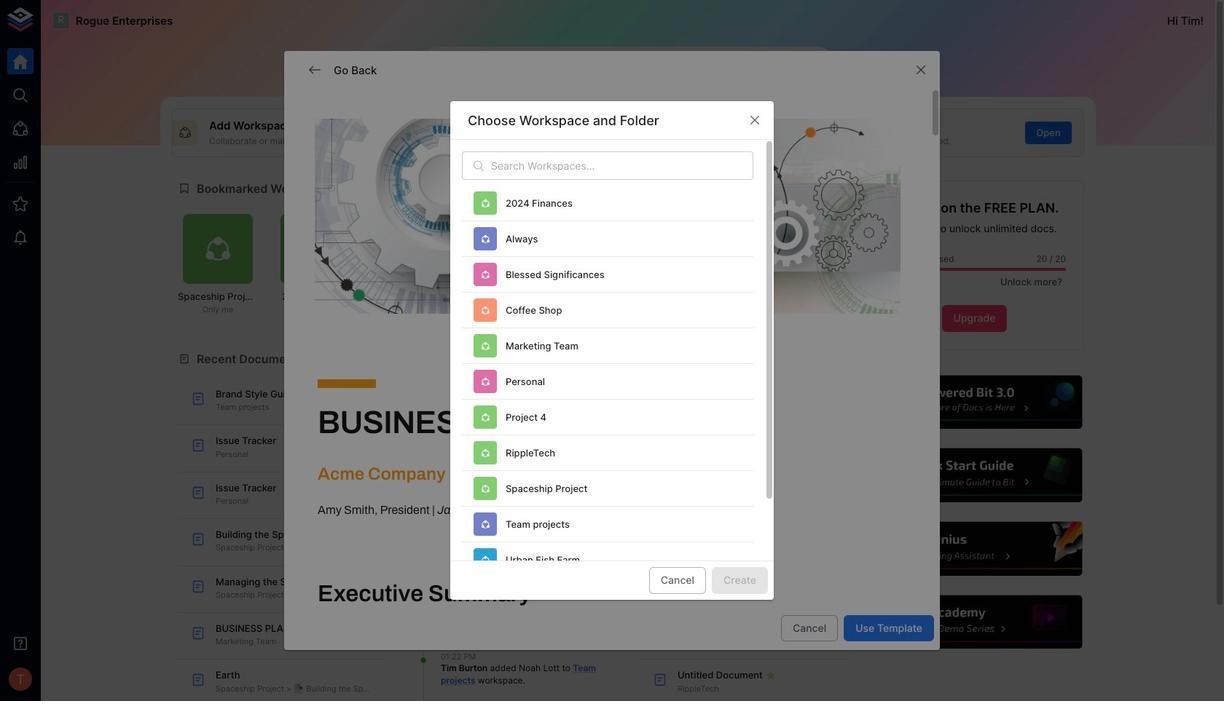 Task type: locate. For each thing, give the bounding box(es) containing it.
3 help image from the top
[[865, 521, 1085, 578]]

2 help image from the top
[[865, 447, 1085, 505]]

dialog
[[284, 51, 940, 702], [450, 102, 774, 621]]

4 help image from the top
[[865, 594, 1085, 652]]

Search Workspaces... text field
[[491, 152, 754, 180]]

help image
[[865, 374, 1085, 432], [865, 447, 1085, 505], [865, 521, 1085, 578], [865, 594, 1085, 652]]



Task type: describe. For each thing, give the bounding box(es) containing it.
1 help image from the top
[[865, 374, 1085, 432]]



Task type: vqa. For each thing, say whether or not it's contained in the screenshot.
dialog
yes



